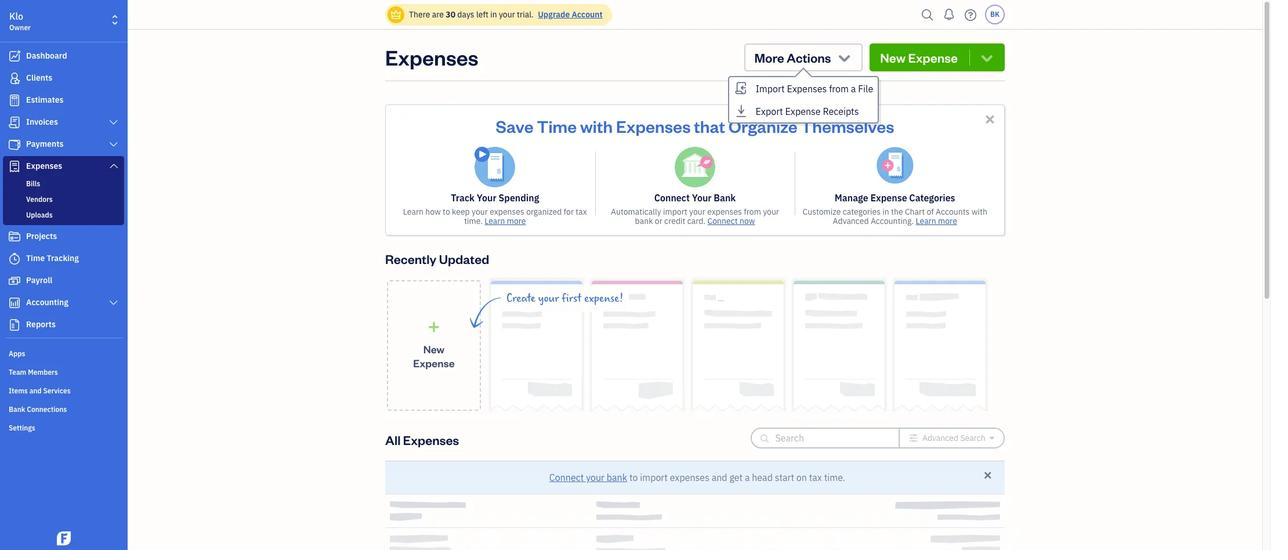 Task type: locate. For each thing, give the bounding box(es) containing it.
learn more
[[485, 216, 526, 226], [916, 216, 958, 226]]

chevrondown image
[[837, 49, 853, 66], [979, 49, 995, 66]]

time tracking link
[[3, 248, 124, 269]]

vendors
[[26, 195, 53, 204]]

2 chevrondown image from the left
[[979, 49, 995, 66]]

1 horizontal spatial a
[[851, 83, 856, 95]]

1 vertical spatial close image
[[983, 470, 994, 481]]

learn left how
[[403, 207, 424, 217]]

to
[[443, 207, 450, 217], [630, 472, 638, 484]]

0 horizontal spatial tax
[[576, 207, 587, 217]]

invoice image
[[8, 117, 21, 128]]

1 learn more from the left
[[485, 216, 526, 226]]

now
[[740, 216, 755, 226]]

client image
[[8, 73, 21, 84]]

more
[[507, 216, 526, 226], [939, 216, 958, 226]]

bank inside automatically import your expenses from your bank or credit card.
[[635, 216, 653, 226]]

that
[[694, 115, 726, 137]]

time tracking
[[26, 253, 79, 264]]

trial.
[[517, 9, 534, 20]]

advanced
[[833, 216, 869, 226]]

a left the file
[[851, 83, 856, 95]]

new inside new expense link
[[424, 342, 445, 356]]

expenses
[[490, 207, 525, 217], [708, 207, 742, 217], [670, 472, 710, 484]]

days
[[458, 9, 475, 20]]

0 vertical spatial tax
[[576, 207, 587, 217]]

0 horizontal spatial bank
[[9, 405, 25, 414]]

1 chevrondown image from the left
[[837, 49, 853, 66]]

0 vertical spatial with
[[580, 115, 613, 137]]

close image
[[984, 113, 997, 126], [983, 470, 994, 481]]

chevron large down image up bills link
[[108, 161, 119, 171]]

klo
[[9, 10, 23, 22]]

0 horizontal spatial learn more
[[485, 216, 526, 226]]

to right the connect your bank button
[[630, 472, 638, 484]]

and right items on the left bottom of the page
[[29, 387, 42, 395]]

2 vertical spatial chevron large down image
[[108, 161, 119, 171]]

more down spending
[[507, 216, 526, 226]]

in right left
[[491, 9, 497, 20]]

0 horizontal spatial learn
[[403, 207, 424, 217]]

chevron large down image inside payments "link"
[[108, 140, 119, 149]]

from inside automatically import your expenses from your bank or credit card.
[[744, 207, 761, 217]]

from
[[830, 83, 849, 95], [744, 207, 761, 217]]

1 horizontal spatial chevrondown image
[[979, 49, 995, 66]]

chevron large down image inside expenses link
[[108, 161, 119, 171]]

0 vertical spatial close image
[[984, 113, 997, 126]]

connect
[[655, 192, 690, 204], [708, 216, 738, 226], [550, 472, 584, 484]]

1 horizontal spatial your
[[692, 192, 712, 204]]

apps link
[[3, 345, 124, 362]]

1 vertical spatial tax
[[810, 472, 822, 484]]

1 vertical spatial to
[[630, 472, 638, 484]]

timer image
[[8, 253, 21, 265]]

2 learn more from the left
[[916, 216, 958, 226]]

1 horizontal spatial new expense
[[881, 49, 958, 66]]

learn inside learn how to keep your expenses organized for tax time.
[[403, 207, 424, 217]]

payments link
[[3, 134, 124, 155]]

2 vertical spatial connect
[[550, 472, 584, 484]]

tax right for
[[576, 207, 587, 217]]

expense inside button
[[909, 49, 958, 66]]

learn down categories
[[916, 216, 937, 226]]

0 vertical spatial import
[[663, 207, 688, 217]]

1 vertical spatial bank
[[9, 405, 25, 414]]

new expense down plus icon
[[413, 342, 455, 369]]

all
[[385, 432, 401, 448]]

0 horizontal spatial new
[[424, 342, 445, 356]]

your up learn how to keep your expenses organized for tax time.
[[477, 192, 497, 204]]

time right save
[[537, 115, 577, 137]]

chevron large down image for payments
[[108, 140, 119, 149]]

more actions button
[[744, 44, 863, 71]]

2 more from the left
[[939, 216, 958, 226]]

connect for connect now
[[708, 216, 738, 226]]

1 horizontal spatial from
[[830, 83, 849, 95]]

chevrondown image right "actions"
[[837, 49, 853, 66]]

bills link
[[5, 177, 122, 191]]

chevrondown image for new expense
[[979, 49, 995, 66]]

chevrondown image down bk dropdown button
[[979, 49, 995, 66]]

time right timer 'icon'
[[26, 253, 45, 264]]

save time with expenses that organize themselves
[[496, 115, 895, 137]]

expense down import expenses from a file button
[[786, 106, 821, 117]]

chevron large down image down estimates link
[[108, 118, 119, 127]]

more
[[755, 49, 785, 66]]

new expense
[[881, 49, 958, 66], [413, 342, 455, 369]]

1 more from the left
[[507, 216, 526, 226]]

there are 30 days left in your trial. upgrade account
[[409, 9, 603, 20]]

0 vertical spatial to
[[443, 207, 450, 217]]

more for spending
[[507, 216, 526, 226]]

expenses up export expense receipts link
[[787, 83, 827, 95]]

1 vertical spatial from
[[744, 207, 761, 217]]

learn down track your spending
[[485, 216, 505, 226]]

1 vertical spatial chevron large down image
[[108, 140, 119, 149]]

and left get
[[712, 472, 728, 484]]

new expense link
[[387, 280, 481, 411]]

tax right on
[[810, 472, 822, 484]]

1 vertical spatial import
[[640, 472, 668, 484]]

1 horizontal spatial new
[[881, 49, 906, 66]]

items and services
[[9, 387, 71, 395]]

bank connections
[[9, 405, 67, 414]]

1 vertical spatial time.
[[825, 472, 846, 484]]

expense image
[[8, 161, 21, 172]]

0 vertical spatial and
[[29, 387, 42, 395]]

import
[[663, 207, 688, 217], [640, 472, 668, 484]]

0 vertical spatial bank
[[635, 216, 653, 226]]

your up automatically import your expenses from your bank or credit card. at top
[[692, 192, 712, 204]]

1 vertical spatial new expense
[[413, 342, 455, 369]]

0 horizontal spatial with
[[580, 115, 613, 137]]

0 vertical spatial chevron large down image
[[108, 118, 119, 127]]

export
[[756, 106, 783, 117]]

chevron large down image up expenses link
[[108, 140, 119, 149]]

connect now
[[708, 216, 755, 226]]

new expense button
[[870, 44, 1005, 71]]

1 horizontal spatial in
[[883, 207, 890, 217]]

2 your from the left
[[692, 192, 712, 204]]

for
[[564, 207, 574, 217]]

more right of
[[939, 216, 958, 226]]

bank
[[714, 192, 736, 204], [9, 405, 25, 414]]

1 horizontal spatial bank
[[635, 216, 653, 226]]

expense down search image
[[909, 49, 958, 66]]

0 horizontal spatial a
[[745, 472, 750, 484]]

1 vertical spatial time
[[26, 253, 45, 264]]

0 vertical spatial a
[[851, 83, 856, 95]]

learn more down categories
[[916, 216, 958, 226]]

bank down items on the left bottom of the page
[[9, 405, 25, 414]]

1 horizontal spatial with
[[972, 207, 988, 217]]

1 horizontal spatial tax
[[810, 472, 822, 484]]

0 vertical spatial time.
[[464, 216, 483, 226]]

1 chevron large down image from the top
[[108, 118, 119, 127]]

bk button
[[986, 5, 1005, 24]]

0 horizontal spatial more
[[507, 216, 526, 226]]

expenses inside learn how to keep your expenses organized for tax time.
[[490, 207, 525, 217]]

clients
[[26, 73, 52, 83]]

time. down the track
[[464, 216, 483, 226]]

learn more down track your spending
[[485, 216, 526, 226]]

from right card.
[[744, 207, 761, 217]]

chart image
[[8, 297, 21, 309]]

1 horizontal spatial learn more
[[916, 216, 958, 226]]

bank inside main element
[[9, 405, 25, 414]]

0 vertical spatial time
[[537, 115, 577, 137]]

with
[[580, 115, 613, 137], [972, 207, 988, 217]]

1 horizontal spatial learn
[[485, 216, 505, 226]]

klo owner
[[9, 10, 31, 32]]

recently updated
[[385, 251, 490, 267]]

1 vertical spatial connect
[[708, 216, 738, 226]]

0 horizontal spatial from
[[744, 207, 761, 217]]

learn for manage expense categories
[[916, 216, 937, 226]]

learn for track your spending
[[485, 216, 505, 226]]

automatically import your expenses from your bank or credit card.
[[611, 207, 780, 226]]

1 vertical spatial in
[[883, 207, 890, 217]]

your inside learn how to keep your expenses organized for tax time.
[[472, 207, 488, 217]]

expenses up the bills
[[26, 161, 62, 171]]

1 horizontal spatial more
[[939, 216, 958, 226]]

new
[[881, 49, 906, 66], [424, 342, 445, 356]]

2 chevron large down image from the top
[[108, 140, 119, 149]]

0 horizontal spatial in
[[491, 9, 497, 20]]

0 vertical spatial new
[[881, 49, 906, 66]]

in left the
[[883, 207, 890, 217]]

your for connect
[[692, 192, 712, 204]]

2 horizontal spatial connect
[[708, 216, 738, 226]]

expenses
[[385, 44, 479, 71], [787, 83, 827, 95], [616, 115, 691, 137], [26, 161, 62, 171], [403, 432, 459, 448]]

0 vertical spatial new expense
[[881, 49, 958, 66]]

bank up the connect now
[[714, 192, 736, 204]]

notifications image
[[940, 3, 959, 26]]

categories
[[910, 192, 956, 204]]

0 horizontal spatial your
[[477, 192, 497, 204]]

track your spending
[[451, 192, 539, 204]]

items and services link
[[3, 382, 124, 399]]

get
[[730, 472, 743, 484]]

expenses down spending
[[490, 207, 525, 217]]

time. right on
[[825, 472, 846, 484]]

0 horizontal spatial and
[[29, 387, 42, 395]]

chevron large down image for invoices
[[108, 118, 119, 127]]

time.
[[464, 216, 483, 226], [825, 472, 846, 484]]

2 horizontal spatial learn
[[916, 216, 937, 226]]

chevron large down image
[[108, 118, 119, 127], [108, 140, 119, 149], [108, 161, 119, 171]]

1 vertical spatial with
[[972, 207, 988, 217]]

card.
[[688, 216, 706, 226]]

0 horizontal spatial time.
[[464, 216, 483, 226]]

to right how
[[443, 207, 450, 217]]

0 horizontal spatial to
[[443, 207, 450, 217]]

expenses left get
[[670, 472, 710, 484]]

accounting link
[[3, 293, 124, 313]]

expense
[[909, 49, 958, 66], [786, 106, 821, 117], [871, 192, 908, 204], [413, 356, 455, 369]]

1 horizontal spatial and
[[712, 472, 728, 484]]

1 horizontal spatial bank
[[714, 192, 736, 204]]

connect for connect your bank
[[655, 192, 690, 204]]

track your spending image
[[475, 147, 516, 187]]

dashboard image
[[8, 50, 21, 62]]

invoices link
[[3, 112, 124, 133]]

0 horizontal spatial chevrondown image
[[837, 49, 853, 66]]

0 vertical spatial from
[[830, 83, 849, 95]]

chevrondown image inside new expense button
[[979, 49, 995, 66]]

0 horizontal spatial time
[[26, 253, 45, 264]]

expenses right card.
[[708, 207, 742, 217]]

accounting
[[26, 297, 68, 308]]

1 your from the left
[[477, 192, 497, 204]]

a
[[851, 83, 856, 95], [745, 472, 750, 484]]

and inside main element
[[29, 387, 42, 395]]

export expense receipts
[[756, 106, 859, 117]]

3 chevron large down image from the top
[[108, 161, 119, 171]]

chevrondown image for more actions
[[837, 49, 853, 66]]

estimate image
[[8, 95, 21, 106]]

chevrondown image inside more actions dropdown button
[[837, 49, 853, 66]]

from up receipts
[[830, 83, 849, 95]]

a right get
[[745, 472, 750, 484]]

expenses inside main element
[[26, 161, 62, 171]]

1 vertical spatial bank
[[607, 472, 628, 484]]

create
[[507, 292, 536, 305]]

project image
[[8, 231, 21, 243]]

organize
[[729, 115, 798, 137]]

there
[[409, 9, 430, 20]]

0 vertical spatial bank
[[714, 192, 736, 204]]

1 vertical spatial new
[[424, 342, 445, 356]]

0 vertical spatial connect
[[655, 192, 690, 204]]

save
[[496, 115, 534, 137]]

new expense down search image
[[881, 49, 958, 66]]

1 horizontal spatial connect
[[655, 192, 690, 204]]



Task type: describe. For each thing, give the bounding box(es) containing it.
dashboard link
[[3, 46, 124, 67]]

connect your bank button
[[550, 471, 628, 485]]

upgrade account link
[[536, 9, 603, 20]]

bank connections link
[[3, 401, 124, 418]]

1 horizontal spatial to
[[630, 472, 638, 484]]

manage expense categories image
[[877, 147, 914, 184]]

the
[[892, 207, 904, 217]]

go to help image
[[962, 6, 980, 24]]

settings
[[9, 424, 35, 432]]

all expenses
[[385, 432, 459, 448]]

tax inside learn how to keep your expenses organized for tax time.
[[576, 207, 587, 217]]

bk
[[991, 10, 1000, 19]]

plus image
[[427, 321, 441, 333]]

team members link
[[3, 363, 124, 381]]

clients link
[[3, 68, 124, 89]]

on
[[797, 472, 807, 484]]

freshbooks image
[[55, 532, 73, 546]]

chevron large down image for expenses
[[108, 161, 119, 171]]

more for categories
[[939, 216, 958, 226]]

import inside automatically import your expenses from your bank or credit card.
[[663, 207, 688, 217]]

connections
[[27, 405, 67, 414]]

spending
[[499, 192, 539, 204]]

chevron large down image
[[108, 298, 119, 308]]

are
[[432, 9, 444, 20]]

file
[[859, 83, 874, 95]]

1 horizontal spatial time.
[[825, 472, 846, 484]]

manage expense categories
[[835, 192, 956, 204]]

upgrade
[[538, 9, 570, 20]]

import
[[756, 83, 785, 95]]

30
[[446, 9, 456, 20]]

expenses inside button
[[787, 83, 827, 95]]

0 horizontal spatial connect
[[550, 472, 584, 484]]

crown image
[[390, 8, 402, 21]]

left
[[477, 9, 489, 20]]

automatically
[[611, 207, 662, 217]]

invoices
[[26, 117, 58, 127]]

connect your bank
[[655, 192, 736, 204]]

expenses left that
[[616, 115, 691, 137]]

chart
[[905, 207, 925, 217]]

expenses for organized
[[490, 207, 525, 217]]

projects
[[26, 231, 57, 241]]

start
[[775, 472, 795, 484]]

dashboard
[[26, 50, 67, 61]]

expenses inside automatically import your expenses from your bank or credit card.
[[708, 207, 742, 217]]

search image
[[919, 6, 937, 24]]

accounting.
[[871, 216, 914, 226]]

new expense inside button
[[881, 49, 958, 66]]

uploads link
[[5, 208, 122, 222]]

track
[[451, 192, 475, 204]]

head
[[752, 472, 773, 484]]

bills
[[26, 179, 40, 188]]

categories
[[843, 207, 881, 217]]

accounts
[[936, 207, 970, 217]]

create your first expense!
[[507, 292, 624, 305]]

import expenses from a file
[[756, 83, 874, 95]]

items
[[9, 387, 28, 395]]

reports link
[[3, 315, 124, 335]]

your for track
[[477, 192, 497, 204]]

uploads
[[26, 211, 53, 219]]

more actions
[[755, 49, 831, 66]]

receipts
[[823, 106, 859, 117]]

expense down plus icon
[[413, 356, 455, 369]]

recently
[[385, 251, 437, 267]]

customize
[[803, 207, 841, 217]]

account
[[572, 9, 603, 20]]

actions
[[787, 49, 831, 66]]

team
[[9, 368, 26, 377]]

0 horizontal spatial bank
[[607, 472, 628, 484]]

members
[[28, 368, 58, 377]]

team members
[[9, 368, 58, 377]]

from inside button
[[830, 83, 849, 95]]

vendors link
[[5, 193, 122, 207]]

1 horizontal spatial time
[[537, 115, 577, 137]]

payroll
[[26, 275, 52, 286]]

payments
[[26, 139, 64, 149]]

payroll link
[[3, 270, 124, 291]]

projects link
[[3, 226, 124, 247]]

in inside customize categories in the chart of accounts with advanced accounting.
[[883, 207, 890, 217]]

expense up the
[[871, 192, 908, 204]]

to inside learn how to keep your expenses organized for tax time.
[[443, 207, 450, 217]]

settings link
[[3, 419, 124, 436]]

first
[[562, 292, 582, 305]]

export expense receipts link
[[729, 100, 878, 122]]

money image
[[8, 275, 21, 287]]

time. inside learn how to keep your expenses organized for tax time.
[[464, 216, 483, 226]]

payment image
[[8, 139, 21, 150]]

learn how to keep your expenses organized for tax time.
[[403, 207, 587, 226]]

or
[[655, 216, 663, 226]]

1 vertical spatial a
[[745, 472, 750, 484]]

report image
[[8, 319, 21, 331]]

expenses for and
[[670, 472, 710, 484]]

of
[[927, 207, 934, 217]]

a inside button
[[851, 83, 856, 95]]

tracking
[[47, 253, 79, 264]]

connect your bank to import expenses and get a head start on tax time.
[[550, 472, 846, 484]]

how
[[426, 207, 441, 217]]

estimates
[[26, 95, 64, 105]]

0 vertical spatial in
[[491, 9, 497, 20]]

main element
[[0, 0, 157, 550]]

learn more for spending
[[485, 216, 526, 226]]

learn more for categories
[[916, 216, 958, 226]]

keep
[[452, 207, 470, 217]]

services
[[43, 387, 71, 395]]

expenses down the "are" on the left top of page
[[385, 44, 479, 71]]

organized
[[527, 207, 562, 217]]

expense!
[[585, 292, 624, 305]]

apps
[[9, 349, 25, 358]]

1 vertical spatial and
[[712, 472, 728, 484]]

time inside main element
[[26, 253, 45, 264]]

expenses link
[[3, 156, 124, 177]]

0 horizontal spatial new expense
[[413, 342, 455, 369]]

new expense button
[[870, 44, 1005, 71]]

expenses right all
[[403, 432, 459, 448]]

manage
[[835, 192, 869, 204]]

with inside customize categories in the chart of accounts with advanced accounting.
[[972, 207, 988, 217]]

Search text field
[[776, 429, 880, 448]]

new inside new expense button
[[881, 49, 906, 66]]

customize categories in the chart of accounts with advanced accounting.
[[803, 207, 988, 226]]

connect your bank image
[[675, 147, 716, 187]]



Task type: vqa. For each thing, say whether or not it's contained in the screenshot.
with to the right
yes



